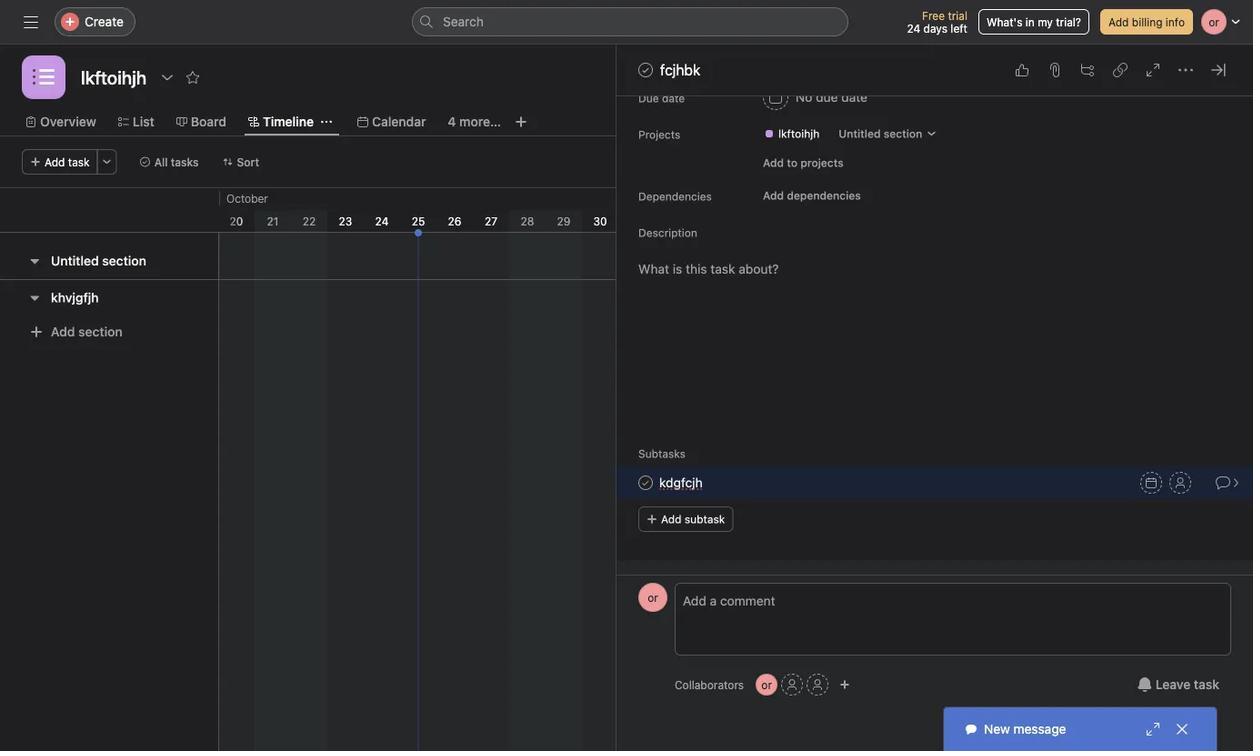 Task type: vqa. For each thing, say whether or not it's contained in the screenshot.
untitled section to the left
yes



Task type: locate. For each thing, give the bounding box(es) containing it.
untitled inside dropdown button
[[839, 127, 881, 140]]

leave task button
[[1126, 669, 1232, 701]]

add left to
[[763, 156, 784, 169]]

billing
[[1133, 15, 1163, 28]]

expand new message image
[[1146, 722, 1161, 737]]

Completed checkbox
[[635, 472, 657, 494]]

task
[[68, 156, 90, 168], [1194, 677, 1220, 692]]

add billing info
[[1109, 15, 1185, 28]]

1 vertical spatial completed image
[[635, 472, 657, 494]]

add subtask
[[661, 513, 725, 526]]

untitled down no due date
[[839, 127, 881, 140]]

0 vertical spatial completed image
[[635, 59, 657, 81]]

more actions image
[[102, 156, 112, 167]]

1 horizontal spatial or button
[[756, 674, 778, 696]]

0 vertical spatial task
[[68, 156, 90, 168]]

None text field
[[76, 61, 151, 94]]

0 horizontal spatial task
[[68, 156, 90, 168]]

task right leave
[[1194, 677, 1220, 692]]

add down khvjgfjh 'button'
[[51, 324, 75, 339]]

Task Name text field
[[660, 473, 703, 493]]

1 horizontal spatial 24
[[907, 22, 921, 35]]

0 vertical spatial section
[[884, 127, 923, 140]]

1 horizontal spatial date
[[842, 90, 868, 105]]

0 vertical spatial untitled section
[[839, 127, 923, 140]]

completed image up due
[[635, 59, 657, 81]]

add section button
[[22, 316, 130, 348]]

task left more actions icon
[[68, 156, 90, 168]]

23
[[339, 215, 352, 227]]

my
[[1038, 15, 1053, 28]]

projects
[[639, 128, 681, 141]]

no
[[796, 90, 813, 105]]

task inside fcjhbk dialog
[[1194, 677, 1220, 692]]

due
[[816, 90, 838, 105]]

28
[[521, 215, 534, 227]]

tasks
[[171, 156, 199, 168]]

completed image inside no due date main content
[[635, 472, 657, 494]]

1 horizontal spatial untitled section
[[839, 127, 923, 140]]

untitled up khvjgfjh
[[51, 253, 99, 268]]

close details image
[[1212, 63, 1226, 77]]

1 vertical spatial untitled section
[[51, 253, 146, 268]]

1 horizontal spatial or
[[762, 679, 772, 691]]

free
[[923, 9, 945, 22]]

0 horizontal spatial or
[[648, 591, 659, 604]]

copy task link image
[[1114, 63, 1128, 77]]

add for add section
[[51, 324, 75, 339]]

add down add to projects
[[763, 189, 784, 202]]

or
[[648, 591, 659, 604], [762, 679, 772, 691]]

add dependencies button
[[755, 183, 869, 208]]

no due date
[[796, 90, 868, 105]]

29
[[557, 215, 571, 227]]

24 right '23'
[[375, 215, 389, 227]]

all tasks button
[[132, 149, 207, 175]]

tab actions image
[[321, 116, 332, 127]]

add for add to projects
[[763, 156, 784, 169]]

untitled section button
[[51, 245, 146, 277]]

1 horizontal spatial task
[[1194, 677, 1220, 692]]

1 vertical spatial untitled
[[51, 253, 99, 268]]

or button
[[639, 583, 668, 612], [756, 674, 778, 696]]

1 horizontal spatial untitled
[[839, 127, 881, 140]]

add task button
[[22, 149, 98, 175]]

add inside button
[[763, 156, 784, 169]]

search list box
[[412, 7, 849, 36]]

add
[[1109, 15, 1129, 28], [45, 156, 65, 168], [763, 156, 784, 169], [763, 189, 784, 202], [51, 324, 75, 339], [661, 513, 682, 526]]

add down overview link
[[45, 156, 65, 168]]

fcjhbk dialog
[[617, 0, 1254, 751]]

sort button
[[214, 149, 268, 175]]

khvjgfjh button
[[51, 282, 99, 314]]

add for add subtask
[[661, 513, 682, 526]]

Completed checkbox
[[635, 59, 657, 81]]

full screen image
[[1146, 63, 1161, 77]]

untitled section down no due date
[[839, 127, 923, 140]]

search
[[443, 14, 484, 29]]

add dependencies
[[763, 189, 861, 202]]

add left subtask
[[661, 513, 682, 526]]

description
[[639, 227, 698, 239]]

1 vertical spatial task
[[1194, 677, 1220, 692]]

untitled section
[[839, 127, 923, 140], [51, 253, 146, 268]]

0 vertical spatial untitled
[[839, 127, 881, 140]]

no due date button
[[755, 81, 876, 114]]

subtask
[[685, 513, 725, 526]]

0 vertical spatial or
[[648, 591, 659, 604]]

create button
[[55, 7, 136, 36]]

1 vertical spatial or
[[762, 679, 772, 691]]

2 completed image from the top
[[635, 472, 657, 494]]

lkftoihjh link
[[757, 125, 827, 143]]

or right collaborators
[[762, 679, 772, 691]]

add left billing at the right top of the page
[[1109, 15, 1129, 28]]

0 horizontal spatial 24
[[375, 215, 389, 227]]

add for add billing info
[[1109, 15, 1129, 28]]

or button down add subtask button
[[639, 583, 668, 612]]

section
[[884, 127, 923, 140], [102, 253, 146, 268], [78, 324, 123, 339]]

untitled
[[839, 127, 881, 140], [51, 253, 99, 268]]

untitled inside button
[[51, 253, 99, 268]]

list
[[133, 114, 154, 129]]

more…
[[460, 114, 501, 129]]

or down add subtask button
[[648, 591, 659, 604]]

untitled section up khvjgfjh
[[51, 253, 146, 268]]

4
[[448, 114, 456, 129]]

fcjhbk
[[661, 61, 701, 79]]

30
[[594, 215, 607, 227]]

0 vertical spatial 24
[[907, 22, 921, 35]]

collapse task list for the section khvjgfjh image
[[27, 291, 42, 305]]

calendar link
[[358, 112, 426, 132]]

or button right collaborators
[[756, 674, 778, 696]]

attachments: add a file to this task, fcjhbk image
[[1048, 63, 1063, 77]]

24 left 'days'
[[907, 22, 921, 35]]

1 vertical spatial section
[[102, 253, 146, 268]]

show options image
[[160, 70, 175, 85]]

25
[[412, 215, 425, 227]]

0 vertical spatial or button
[[639, 583, 668, 612]]

create
[[85, 14, 124, 29]]

timeline
[[263, 114, 314, 129]]

0 horizontal spatial untitled
[[51, 253, 99, 268]]

close image
[[1175, 722, 1190, 737]]

trial
[[948, 9, 968, 22]]

search button
[[412, 7, 849, 36]]

completed image
[[635, 59, 657, 81], [635, 472, 657, 494]]

list image
[[33, 66, 55, 88]]

1 completed image from the top
[[635, 59, 657, 81]]

section inside dropdown button
[[884, 127, 923, 140]]

24
[[907, 22, 921, 35], [375, 215, 389, 227]]

list link
[[118, 112, 154, 132]]

26
[[448, 215, 462, 227]]

completed image down subtasks
[[635, 472, 657, 494]]

overview
[[40, 114, 96, 129]]

what's
[[987, 15, 1023, 28]]

add or remove collaborators image
[[840, 680, 851, 691]]

lkftoihjh
[[779, 127, 820, 140]]

expand sidebar image
[[24, 15, 38, 29]]

24 inside free trial 24 days left
[[907, 22, 921, 35]]

date
[[842, 90, 868, 105], [662, 92, 685, 105]]

1 vertical spatial or button
[[756, 674, 778, 696]]



Task type: describe. For each thing, give the bounding box(es) containing it.
what's in my trial?
[[987, 15, 1082, 28]]

october
[[227, 192, 268, 205]]

to
[[787, 156, 798, 169]]

completed image for completed checkbox
[[635, 472, 657, 494]]

2 vertical spatial section
[[78, 324, 123, 339]]

all tasks
[[154, 156, 199, 168]]

collaborators
[[675, 679, 744, 691]]

in
[[1026, 15, 1035, 28]]

days
[[924, 22, 948, 35]]

0 likes. click to like this task image
[[1015, 63, 1030, 77]]

date inside dropdown button
[[842, 90, 868, 105]]

20
[[230, 215, 243, 227]]

projects
[[801, 156, 844, 169]]

sort
[[237, 156, 259, 168]]

0 horizontal spatial untitled section
[[51, 253, 146, 268]]

add to projects
[[763, 156, 844, 169]]

subtasks
[[639, 448, 686, 460]]

add to projects button
[[755, 150, 852, 176]]

or for left or 'button'
[[648, 591, 659, 604]]

untitled section inside dropdown button
[[839, 127, 923, 140]]

overview link
[[25, 112, 96, 132]]

dependencies
[[639, 190, 712, 203]]

add for add task
[[45, 156, 65, 168]]

add task
[[45, 156, 90, 168]]

all
[[154, 156, 168, 168]]

no due date main content
[[617, 0, 1254, 664]]

board
[[191, 114, 227, 129]]

trial?
[[1056, 15, 1082, 28]]

task for leave task
[[1194, 677, 1220, 692]]

1 vertical spatial 24
[[375, 215, 389, 227]]

0 horizontal spatial date
[[662, 92, 685, 105]]

free trial 24 days left
[[907, 9, 968, 35]]

calendar
[[372, 114, 426, 129]]

add billing info button
[[1101, 9, 1194, 35]]

add to starred image
[[186, 70, 200, 85]]

add subtask button
[[639, 507, 734, 532]]

new message
[[984, 722, 1067, 737]]

leave task
[[1156, 677, 1220, 692]]

4 more… button
[[448, 112, 501, 132]]

dependencies
[[787, 189, 861, 202]]

completed image for completed option
[[635, 59, 657, 81]]

task for add task
[[68, 156, 90, 168]]

left
[[951, 22, 968, 35]]

collapse task list for the section untitled section image
[[27, 254, 42, 268]]

due
[[639, 92, 659, 105]]

add subtask image
[[1081, 63, 1095, 77]]

more actions for this task image
[[1179, 63, 1194, 77]]

leave
[[1156, 677, 1191, 692]]

add tab image
[[514, 115, 529, 129]]

4 more…
[[448, 114, 501, 129]]

0 horizontal spatial or button
[[639, 583, 668, 612]]

due date
[[639, 92, 685, 105]]

27
[[485, 215, 498, 227]]

or for the bottom or 'button'
[[762, 679, 772, 691]]

add for add dependencies
[[763, 189, 784, 202]]

21
[[267, 215, 279, 227]]

info
[[1166, 15, 1185, 28]]

add section
[[51, 324, 123, 339]]

board link
[[176, 112, 227, 132]]

timeline link
[[248, 112, 314, 132]]

what's in my trial? button
[[979, 9, 1090, 35]]

khvjgfjh
[[51, 290, 99, 305]]

22
[[303, 215, 316, 227]]

untitled section button
[[831, 121, 946, 146]]



